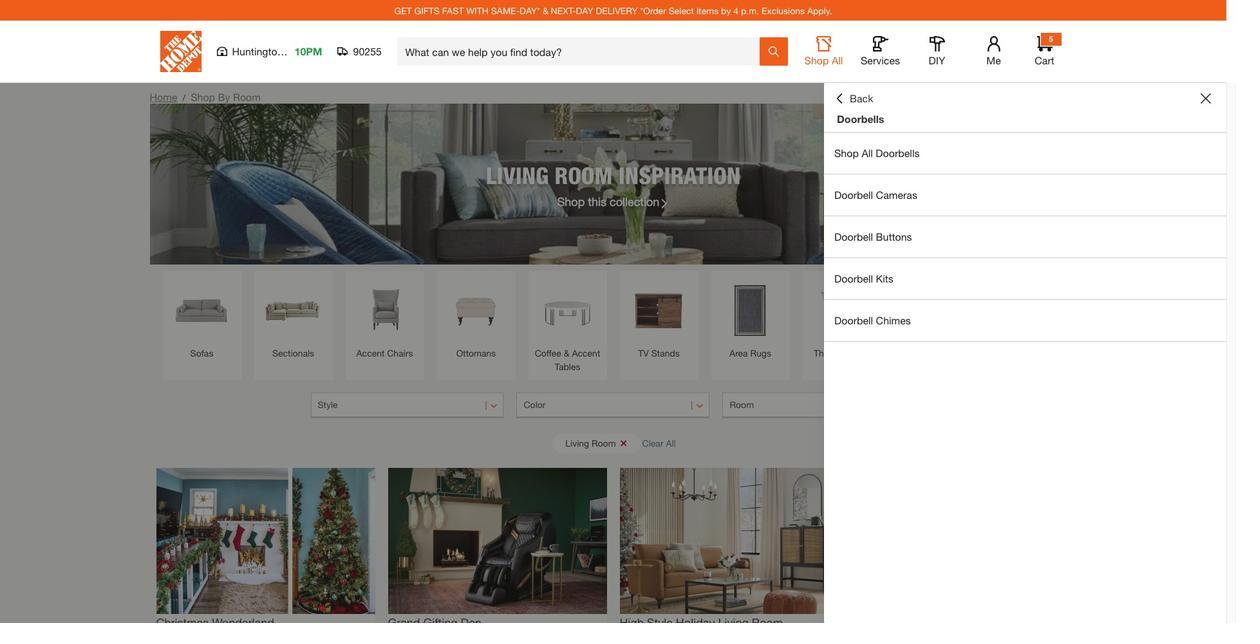 Task type: describe. For each thing, give the bounding box(es) containing it.
diy
[[929, 54, 946, 66]]

cart
[[1035, 54, 1055, 66]]

shop all doorbells
[[835, 147, 920, 159]]

clear
[[643, 438, 664, 449]]

doorbell for doorbell kits
[[835, 272, 874, 285]]

next-
[[551, 5, 576, 16]]

10pm
[[295, 45, 322, 57]]

tv stands link
[[626, 278, 692, 360]]

doorbell cameras link
[[824, 175, 1227, 216]]

select
[[669, 5, 694, 16]]

doorbell chimes
[[835, 314, 911, 327]]

room up this
[[555, 161, 613, 189]]

doorbell kits link
[[824, 258, 1227, 300]]

color
[[524, 399, 546, 410]]

day
[[576, 5, 594, 16]]

tv stands
[[638, 348, 680, 359]]

sectionals
[[272, 348, 314, 359]]

home link
[[150, 91, 177, 103]]

get gifts fast with same-day* & next-day delivery *order select items by 4 p.m. exclusions apply.
[[394, 5, 833, 16]]

back
[[850, 92, 874, 104]]

inspiration
[[619, 161, 741, 189]]

area rugs image
[[718, 278, 784, 343]]

room down color button
[[592, 438, 616, 449]]

accent inside coffee & accent tables
[[572, 348, 601, 359]]

shop all
[[805, 54, 843, 66]]

diy button
[[917, 36, 958, 67]]

me
[[987, 54, 1001, 66]]

5
[[1049, 34, 1054, 44]]

living room inspiration
[[486, 161, 741, 189]]

coffee
[[535, 348, 562, 359]]

& inside coffee & accent tables
[[564, 348, 570, 359]]

the home depot logo image
[[160, 31, 201, 72]]

park
[[286, 45, 307, 57]]

same-
[[491, 5, 520, 16]]

ottomans image
[[443, 278, 509, 343]]

shop all button
[[804, 36, 845, 67]]

cameras
[[876, 189, 918, 201]]

chimes
[[876, 314, 911, 327]]

home / shop by room
[[150, 91, 261, 103]]

1 stretchy image image from the left
[[156, 468, 375, 614]]

style
[[318, 399, 338, 410]]

doorbell chimes link
[[824, 300, 1227, 341]]

area rugs link
[[718, 278, 784, 360]]

with
[[466, 5, 489, 16]]

chairs
[[387, 348, 413, 359]]

huntington park
[[232, 45, 307, 57]]

coffee & accent tables link
[[535, 278, 601, 374]]

throw pillows
[[814, 348, 870, 359]]

items
[[697, 5, 719, 16]]

home
[[150, 91, 177, 103]]

3 stretchy image image from the left
[[620, 468, 839, 614]]

throw pillows link
[[809, 278, 875, 360]]

accent chairs
[[357, 348, 413, 359]]

doorbell for doorbell cameras
[[835, 189, 874, 201]]

room right by
[[233, 91, 261, 103]]

area
[[730, 348, 748, 359]]

sofas link
[[169, 278, 235, 360]]

2 stretchy image image from the left
[[388, 468, 607, 614]]

ottomans
[[456, 348, 496, 359]]

sofas image
[[169, 278, 235, 343]]

shop for shop all
[[805, 54, 829, 66]]

clear all button
[[643, 432, 676, 455]]

huntington
[[232, 45, 283, 57]]

cart 5
[[1035, 34, 1055, 66]]

by
[[218, 91, 230, 103]]

day*
[[520, 5, 540, 16]]

living for living room
[[566, 438, 589, 449]]

services
[[861, 54, 900, 66]]

What can we help you find today? search field
[[405, 38, 759, 65]]

color button
[[517, 393, 710, 419]]

throw pillows image
[[809, 278, 875, 343]]

by
[[721, 5, 731, 16]]

room button
[[723, 393, 916, 419]]

get
[[394, 5, 412, 16]]

delivery
[[596, 5, 638, 16]]

collection
[[610, 194, 660, 208]]

90255 button
[[338, 45, 382, 58]]

doorbell buttons
[[835, 231, 912, 243]]



Task type: vqa. For each thing, say whether or not it's contained in the screenshot.
the leftmost coconut
no



Task type: locate. For each thing, give the bounding box(es) containing it.
0 horizontal spatial all
[[666, 438, 676, 449]]

tv stands image
[[626, 278, 692, 343]]

menu containing shop all doorbells
[[824, 133, 1227, 342]]

ottomans link
[[443, 278, 509, 360]]

90255
[[353, 45, 382, 57]]

exclusions
[[762, 5, 805, 16]]

3 doorbell from the top
[[835, 272, 874, 285]]

1 horizontal spatial all
[[832, 54, 843, 66]]

accent left the chairs
[[357, 348, 385, 359]]

throw
[[814, 348, 839, 359]]

area rugs
[[730, 348, 772, 359]]

1 vertical spatial doorbells
[[876, 147, 920, 159]]

living for living room inspiration
[[486, 161, 549, 189]]

tables
[[555, 361, 581, 372]]

shop this collection link
[[558, 193, 669, 210]]

all for clear all
[[666, 438, 676, 449]]

feedback link image
[[1219, 218, 1237, 287]]

sectionals link
[[261, 278, 326, 360]]

0 horizontal spatial accent
[[357, 348, 385, 359]]

shop
[[805, 54, 829, 66], [191, 91, 215, 103], [835, 147, 859, 159], [558, 194, 585, 208]]

&
[[543, 5, 549, 16], [564, 348, 570, 359]]

doorbell up "pillows"
[[835, 314, 874, 327]]

shop all doorbells link
[[824, 133, 1227, 174]]

doorbell cameras
[[835, 189, 918, 201]]

doorbell for doorbell buttons
[[835, 231, 874, 243]]

*order
[[640, 5, 667, 16]]

0 horizontal spatial stretchy image image
[[156, 468, 375, 614]]

accent chairs image
[[352, 278, 418, 343]]

doorbells inside menu
[[876, 147, 920, 159]]

1 horizontal spatial stretchy image image
[[388, 468, 607, 614]]

doorbell kits
[[835, 272, 894, 285]]

0 vertical spatial doorbells
[[837, 113, 885, 125]]

shop right the /
[[191, 91, 215, 103]]

shop this collection
[[558, 194, 660, 208]]

doorbell left 'buttons'
[[835, 231, 874, 243]]

room
[[233, 91, 261, 103], [555, 161, 613, 189], [730, 399, 754, 410], [592, 438, 616, 449]]

pillows
[[842, 348, 870, 359]]

shop inside button
[[805, 54, 829, 66]]

/
[[183, 92, 186, 103]]

this
[[588, 194, 607, 208]]

stretchy image image
[[156, 468, 375, 614], [388, 468, 607, 614], [620, 468, 839, 614]]

accent up tables
[[572, 348, 601, 359]]

accent chairs link
[[352, 278, 418, 360]]

clear all
[[643, 438, 676, 449]]

doorbell left kits
[[835, 272, 874, 285]]

doorbells down back on the right top
[[837, 113, 885, 125]]

shop for shop all doorbells
[[835, 147, 859, 159]]

room down area
[[730, 399, 754, 410]]

gifts
[[414, 5, 440, 16]]

doorbell left 'cameras' on the top
[[835, 189, 874, 201]]

living inside living room button
[[566, 438, 589, 449]]

doorbell buttons link
[[824, 216, 1227, 258]]

& right the day*
[[543, 5, 549, 16]]

1 doorbell from the top
[[835, 189, 874, 201]]

p.m.
[[741, 5, 759, 16]]

all
[[832, 54, 843, 66], [862, 147, 873, 159], [666, 438, 676, 449]]

style button
[[311, 393, 504, 419]]

all up doorbell cameras
[[862, 147, 873, 159]]

menu
[[824, 133, 1227, 342]]

rugs
[[751, 348, 772, 359]]

1 horizontal spatial living
[[566, 438, 589, 449]]

apply.
[[808, 5, 833, 16]]

0 horizontal spatial &
[[543, 5, 549, 16]]

throw blankets image
[[901, 278, 966, 343]]

fast
[[442, 5, 464, 16]]

1 vertical spatial &
[[564, 348, 570, 359]]

shop down apply.
[[805, 54, 829, 66]]

1 horizontal spatial &
[[564, 348, 570, 359]]

shop left this
[[558, 194, 585, 208]]

shop up doorbell cameras
[[835, 147, 859, 159]]

coffee & accent tables image
[[535, 278, 601, 343]]

1 accent from the left
[[357, 348, 385, 359]]

kits
[[876, 272, 894, 285]]

4
[[734, 5, 739, 16]]

doorbells up 'cameras' on the top
[[876, 147, 920, 159]]

doorbells
[[837, 113, 885, 125], [876, 147, 920, 159]]

all for shop all
[[832, 54, 843, 66]]

2 accent from the left
[[572, 348, 601, 359]]

2 horizontal spatial stretchy image image
[[620, 468, 839, 614]]

all right clear
[[666, 438, 676, 449]]

living
[[486, 161, 549, 189], [566, 438, 589, 449]]

1 horizontal spatial accent
[[572, 348, 601, 359]]

1 vertical spatial living
[[566, 438, 589, 449]]

accent
[[357, 348, 385, 359], [572, 348, 601, 359]]

doorbell for doorbell chimes
[[835, 314, 874, 327]]

stands
[[652, 348, 680, 359]]

& up tables
[[564, 348, 570, 359]]

living room button
[[553, 434, 641, 453]]

0 vertical spatial &
[[543, 5, 549, 16]]

doorbell
[[835, 189, 874, 201], [835, 231, 874, 243], [835, 272, 874, 285], [835, 314, 874, 327]]

me button
[[974, 36, 1015, 67]]

curtains & drapes image
[[992, 278, 1058, 343]]

4 doorbell from the top
[[835, 314, 874, 327]]

all for shop all doorbells
[[862, 147, 873, 159]]

shop for shop this collection
[[558, 194, 585, 208]]

all inside menu
[[862, 147, 873, 159]]

living room
[[566, 438, 616, 449]]

2 vertical spatial all
[[666, 438, 676, 449]]

coffee & accent tables
[[535, 348, 601, 372]]

2 horizontal spatial all
[[862, 147, 873, 159]]

tv
[[638, 348, 649, 359]]

drawer close image
[[1201, 93, 1212, 104]]

sofas
[[190, 348, 213, 359]]

1 vertical spatial all
[[862, 147, 873, 159]]

0 vertical spatial all
[[832, 54, 843, 66]]

services button
[[860, 36, 901, 67]]

0 vertical spatial living
[[486, 161, 549, 189]]

sectionals image
[[261, 278, 326, 343]]

all up back button
[[832, 54, 843, 66]]

buttons
[[876, 231, 912, 243]]

2 doorbell from the top
[[835, 231, 874, 243]]

back button
[[835, 92, 874, 105]]

0 horizontal spatial living
[[486, 161, 549, 189]]



